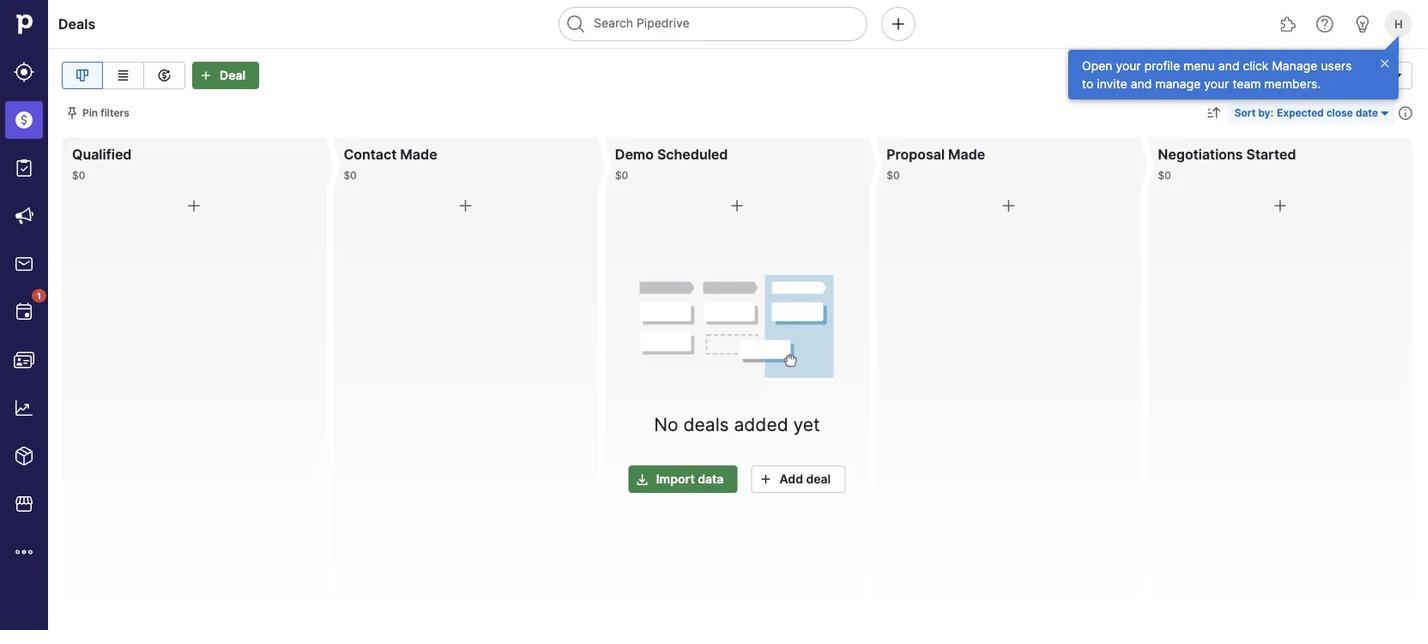 Task type: describe. For each thing, give the bounding box(es) containing it.
pin
[[82, 107, 98, 119]]

demo scheduled
[[615, 146, 728, 163]]

add deal
[[779, 472, 831, 487]]

pipeline button
[[1170, 62, 1273, 89]]

contact made
[[344, 146, 437, 163]]

sales assistant image
[[1352, 14, 1373, 34]]

insights image
[[14, 398, 34, 419]]

h
[[1395, 17, 1403, 30]]

0 horizontal spatial your
[[1116, 58, 1141, 73]]

negotiations
[[1158, 146, 1243, 163]]

sort by: expected close date
[[1235, 107, 1378, 119]]

edit pipeline image
[[1276, 69, 1297, 82]]

1 menu
[[0, 0, 48, 631]]

negotiations started
[[1158, 146, 1296, 163]]

quick help image
[[1315, 14, 1335, 34]]

by:
[[1258, 107, 1274, 119]]

sales inbox image
[[14, 254, 34, 275]]

list image
[[113, 65, 133, 86]]

open
[[1082, 58, 1113, 73]]

home image
[[11, 11, 37, 37]]

added
[[734, 413, 788, 435]]

users
[[1321, 58, 1352, 73]]

more image
[[14, 542, 34, 563]]

h button
[[1382, 7, 1416, 41]]

pin filters
[[82, 107, 129, 119]]

contact
[[344, 146, 397, 163]]

deals image
[[14, 110, 34, 130]]

add
[[779, 472, 803, 487]]

info image
[[1399, 106, 1412, 120]]

team
[[1233, 76, 1261, 91]]

pipeline
[[1198, 68, 1245, 83]]

profile
[[1144, 58, 1180, 73]]

color primary image inside add deal button
[[755, 473, 776, 486]]

color primary image inside pin filters button
[[65, 106, 79, 120]]

everyone
[[1333, 68, 1388, 83]]

expected
[[1277, 107, 1324, 119]]

marketplace image
[[14, 494, 34, 515]]

deals
[[683, 413, 729, 435]]

contacts image
[[14, 350, 34, 371]]



Task type: vqa. For each thing, say whether or not it's contained in the screenshot.
PIPELINE IMAGE
yes



Task type: locate. For each thing, give the bounding box(es) containing it.
open your profile menu and click manage users to invite and manage your team members.
[[1082, 58, 1352, 91]]

projects image
[[14, 158, 34, 178]]

color primary image down 'started'
[[1270, 196, 1290, 216]]

color primary inverted image for import data
[[632, 473, 653, 486]]

1 horizontal spatial your
[[1204, 76, 1229, 91]]

deals
[[58, 15, 95, 32]]

products image
[[14, 446, 34, 467]]

and
[[1218, 58, 1240, 73], [1131, 76, 1152, 91]]

1 horizontal spatial and
[[1218, 58, 1240, 73]]

1 made from the left
[[400, 146, 437, 163]]

started
[[1246, 146, 1296, 163]]

1 horizontal spatial color primary inverted image
[[632, 473, 653, 486]]

0 vertical spatial your
[[1116, 58, 1141, 73]]

color primary image inside everyone button
[[1312, 69, 1333, 82]]

leads image
[[14, 62, 34, 82]]

import data button
[[629, 466, 737, 493]]

deal
[[806, 472, 831, 487]]

campaigns image
[[14, 206, 34, 227]]

click
[[1243, 58, 1269, 73]]

demo
[[615, 146, 654, 163]]

made right proposal
[[948, 146, 985, 163]]

color primary image down scheduled
[[727, 196, 747, 216]]

0 vertical spatial and
[[1218, 58, 1240, 73]]

color primary image
[[1312, 69, 1333, 82], [1378, 106, 1392, 120], [727, 196, 747, 216], [1270, 196, 1290, 216], [755, 473, 776, 486]]

filters
[[101, 107, 129, 119]]

$0
[[1141, 68, 1156, 83]]

your left '$0'
[[1116, 58, 1141, 73]]

proposal made
[[887, 146, 985, 163]]

pipeline image
[[72, 65, 93, 86]]

forecast image
[[154, 65, 175, 86]]

import
[[656, 472, 695, 487]]

no
[[654, 413, 678, 435]]

0 horizontal spatial color primary inverted image
[[196, 69, 216, 82]]

made right contact at the top of the page
[[400, 146, 437, 163]]

1
[[37, 291, 41, 301]]

1 vertical spatial your
[[1204, 76, 1229, 91]]

import data
[[656, 472, 724, 487]]

color undefined image
[[14, 302, 34, 323]]

color primary inverted image left import on the bottom left
[[632, 473, 653, 486]]

0 horizontal spatial made
[[400, 146, 437, 163]]

quick add image
[[888, 14, 909, 34]]

menu item
[[0, 96, 48, 144]]

no deals added yet
[[654, 413, 820, 435]]

date
[[1356, 107, 1378, 119]]

made
[[400, 146, 437, 163], [948, 146, 985, 163]]

0 vertical spatial color primary inverted image
[[196, 69, 216, 82]]

color primary inverted image
[[196, 69, 216, 82], [632, 473, 653, 486]]

1 link
[[5, 289, 46, 331]]

color primary image left info icon
[[1378, 106, 1392, 120]]

your down menu at top
[[1204, 76, 1229, 91]]

add deal button
[[751, 466, 845, 493]]

and down 'profile' on the top of the page
[[1131, 76, 1152, 91]]

manage
[[1272, 58, 1318, 73]]

deal
[[220, 68, 246, 83]]

invite
[[1097, 76, 1127, 91]]

scheduled
[[657, 146, 728, 163]]

2 made from the left
[[948, 146, 985, 163]]

1 horizontal spatial made
[[948, 146, 985, 163]]

and up team
[[1218, 58, 1240, 73]]

color primary inverted image for deal
[[196, 69, 216, 82]]

1 vertical spatial color primary inverted image
[[632, 473, 653, 486]]

proposal
[[887, 146, 945, 163]]

color primary image right edit pipeline image on the right top
[[1312, 69, 1333, 82]]

1 vertical spatial and
[[1131, 76, 1152, 91]]

color primary image inside everyone button
[[1388, 69, 1408, 82]]

close
[[1327, 107, 1353, 119]]

change order image
[[1207, 106, 1221, 120]]

made for proposal made
[[948, 146, 985, 163]]

qualified
[[72, 146, 132, 163]]

0 horizontal spatial and
[[1131, 76, 1152, 91]]

menu
[[1184, 58, 1215, 73]]

color primary inverted image inside import data button
[[632, 473, 653, 486]]

members.
[[1264, 76, 1321, 91]]

everyone button
[[1308, 62, 1412, 89]]

color primary image
[[1174, 69, 1195, 82], [1248, 69, 1269, 82], [1388, 69, 1408, 82], [65, 106, 79, 120], [184, 196, 204, 216], [455, 196, 476, 216], [998, 196, 1019, 216]]

color primary image left add on the right of page
[[755, 473, 776, 486]]

color primary inverted image left deal
[[196, 69, 216, 82]]

your
[[1116, 58, 1141, 73], [1204, 76, 1229, 91]]

made for contact made
[[400, 146, 437, 163]]

pin filters button
[[62, 103, 136, 124]]

data
[[698, 472, 724, 487]]

deal button
[[192, 62, 259, 89]]

sort
[[1235, 107, 1256, 119]]

manage
[[1155, 76, 1201, 91]]

Search Pipedrive field
[[559, 7, 868, 41]]

color primary inverted image inside 'deal' button
[[196, 69, 216, 82]]

to
[[1082, 76, 1094, 91]]

yet
[[793, 413, 820, 435]]



